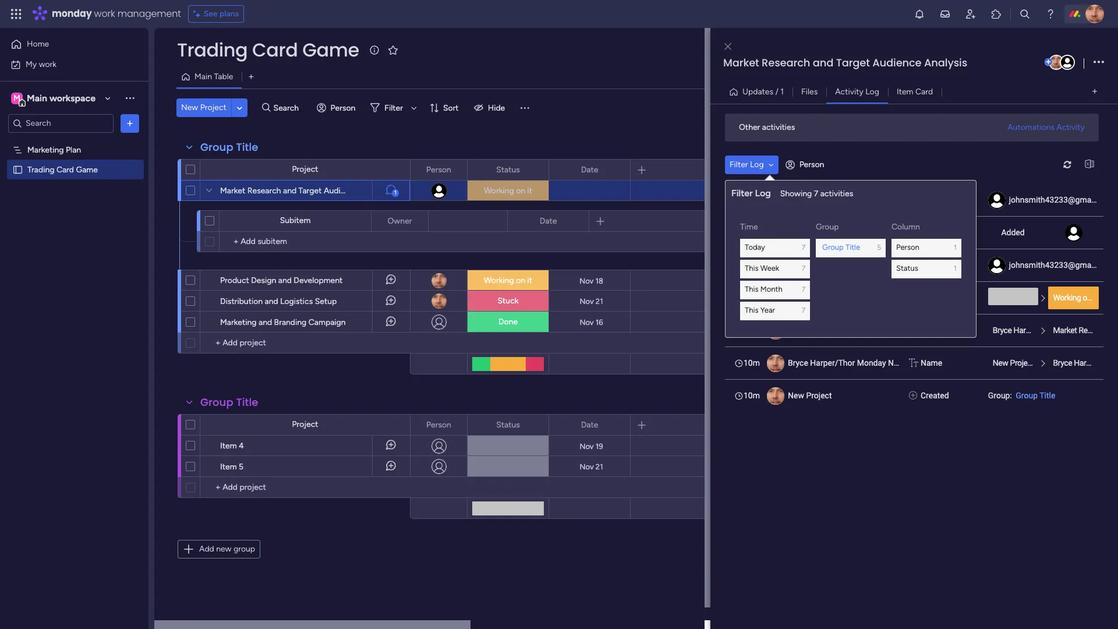 Task type: describe. For each thing, give the bounding box(es) containing it.
1 johnsmith43233@gmail.com link from the top
[[1009, 195, 1114, 204]]

new
[[216, 544, 232, 554]]

2 nov from the top
[[580, 297, 594, 306]]

nov 18
[[580, 276, 603, 285]]

1 button
[[372, 180, 410, 201]]

audience down v2 multiple person column icon
[[892, 260, 926, 269]]

name for audience
[[921, 325, 943, 335]]

status for date
[[496, 420, 520, 430]]

search everything image
[[1019, 8, 1031, 20]]

market research an
[[1053, 325, 1118, 335]]

1 vertical spatial on
[[516, 276, 525, 285]]

market research and target audience analysis up column
[[788, 195, 958, 204]]

0 vertical spatial date
[[581, 165, 598, 174]]

group:
[[988, 391, 1012, 400]]

distribution
[[220, 296, 263, 306]]

this for this year
[[745, 306, 759, 315]]

1 vertical spatial date
[[540, 216, 557, 226]]

audience down v2 surface invite image
[[892, 293, 926, 302]]

dapulse drag 2 image
[[712, 316, 716, 329]]

2 vertical spatial it
[[1094, 293, 1098, 302]]

card inside list box
[[56, 165, 74, 174]]

bryce for bryce harper/thor m
[[1053, 358, 1072, 367]]

johnsmith43233@gmail.com for second johnsmith43233@gmail.com link from the bottom
[[1009, 195, 1114, 204]]

/
[[776, 87, 779, 96]]

home button
[[7, 35, 125, 54]]

analysis inside field
[[924, 55, 968, 70]]

johnsmith43233@gmail.com image
[[1060, 55, 1075, 70]]

activity log
[[835, 87, 880, 96]]

done
[[499, 317, 518, 327]]

apps image
[[991, 8, 1002, 20]]

0 horizontal spatial activity
[[835, 87, 864, 96]]

2 horizontal spatial new
[[993, 358, 1009, 367]]

10m for bryce harper/thor monday night promo
[[744, 358, 760, 367]]

notifications image
[[914, 8, 926, 20]]

automations
[[1008, 122, 1055, 132]]

subscribed
[[921, 260, 962, 269]]

owner
[[388, 216, 412, 226]]

group title field for person
[[197, 395, 261, 410]]

Owner field
[[385, 215, 415, 227]]

filter log button
[[725, 155, 779, 174]]

7 for this year
[[802, 306, 806, 315]]

select product image
[[10, 8, 22, 20]]

subitem
[[280, 216, 311, 225]]

1 horizontal spatial add view image
[[1093, 87, 1097, 96]]

4
[[239, 441, 244, 451]]

campaign
[[309, 317, 346, 327]]

this for this week
[[745, 264, 759, 273]]

market inside market research and target audience analysis field
[[723, 55, 759, 70]]

0 vertical spatial 5
[[877, 243, 881, 252]]

add
[[199, 544, 214, 554]]

harper/thor for bryce harper/thor monday night promo
[[810, 358, 855, 367]]

automations activity
[[1008, 122, 1085, 132]]

0 vertical spatial on
[[516, 186, 525, 196]]

bryce harper/thor monday night promo
[[788, 358, 934, 367]]

updates / 1 button
[[725, 82, 793, 101]]

0 vertical spatial trading card game
[[177, 37, 359, 63]]

3 nov from the top
[[580, 318, 594, 326]]

16
[[596, 318, 603, 326]]

0 vertical spatial date field
[[578, 163, 601, 176]]

1 vertical spatial activity
[[1057, 122, 1085, 132]]

1 vertical spatial date field
[[537, 215, 560, 227]]

trading card game inside list box
[[27, 165, 98, 174]]

show board description image
[[367, 44, 381, 56]]

an
[[1113, 325, 1118, 335]]

hide button
[[469, 98, 512, 117]]

0 vertical spatial angle down image
[[237, 103, 242, 112]]

research inside market research and target audience analysis field
[[762, 55, 810, 70]]

1 vertical spatial status
[[896, 264, 918, 273]]

item card button
[[888, 82, 942, 101]]

5m
[[744, 293, 756, 302]]

status for person
[[496, 165, 520, 174]]

audience up promo
[[892, 325, 926, 335]]

monday
[[52, 7, 92, 20]]

dapulse addbtn image
[[1045, 58, 1053, 66]]

this week
[[745, 264, 779, 273]]

development
[[294, 276, 343, 285]]

bryce harper/thor monday night pro
[[993, 325, 1118, 335]]

Market Research and Target Audience Analysis field
[[721, 55, 1043, 70]]

18
[[596, 276, 603, 285]]

sort button
[[425, 98, 466, 117]]

item 4
[[220, 441, 244, 451]]

add new group
[[199, 544, 255, 554]]

0 vertical spatial working
[[484, 186, 514, 196]]

table
[[214, 72, 233, 82]]

monday work management
[[52, 7, 181, 20]]

2 vertical spatial date
[[581, 420, 598, 430]]

main for main table
[[195, 72, 212, 82]]

angle down image inside filter log button
[[769, 160, 774, 169]]

work for my
[[39, 59, 57, 69]]

night for promo
[[888, 358, 908, 367]]

market research and target audience analysis up subitem
[[220, 186, 390, 196]]

james peterson image
[[1049, 55, 1064, 70]]

status field for person
[[493, 419, 523, 431]]

1 vertical spatial it
[[527, 276, 532, 285]]

1 horizontal spatial new project
[[788, 391, 832, 400]]

hide
[[488, 103, 505, 113]]

today
[[745, 243, 765, 252]]

management
[[118, 7, 181, 20]]

other
[[739, 122, 760, 132]]

8m
[[744, 325, 756, 335]]

group title for person
[[200, 140, 258, 154]]

main workspace
[[27, 92, 96, 103]]

item for item 4
[[220, 441, 237, 451]]

week
[[761, 264, 779, 273]]

1 vertical spatial working
[[484, 276, 514, 285]]

1 horizontal spatial person button
[[781, 155, 831, 174]]

dapulse text column image for promo
[[909, 357, 918, 369]]

0 vertical spatial add view image
[[249, 73, 254, 81]]

nov 19
[[580, 442, 603, 451]]

item card
[[897, 87, 933, 96]]

bryce harper/thor m
[[1053, 358, 1118, 367]]

bryce for bryce harper/thor monday night pro
[[993, 325, 1012, 335]]

inbox image
[[940, 8, 951, 20]]

1 right v2 surface invite image
[[954, 264, 957, 273]]

Trading Card Game field
[[174, 37, 362, 63]]

0 vertical spatial log
[[866, 87, 880, 96]]

new inside button
[[181, 103, 198, 112]]

other activities
[[739, 122, 795, 132]]

export to excel image
[[1081, 160, 1099, 169]]

1 vertical spatial filter log
[[732, 187, 771, 198]]

group
[[234, 544, 255, 554]]

product
[[220, 276, 249, 285]]

audience up column
[[892, 195, 926, 204]]

on inside list box
[[1083, 293, 1092, 302]]

bryce for bryce harper/thor monday night promo
[[788, 358, 808, 367]]

1 vertical spatial working on it
[[484, 276, 532, 285]]

7 for this month
[[802, 285, 806, 294]]

see plans button
[[188, 5, 244, 23]]

filter inside popup button
[[385, 103, 403, 113]]

workspace
[[49, 92, 96, 103]]

audience left "1" button
[[324, 186, 358, 196]]

files button
[[793, 82, 827, 101]]

2 vertical spatial filter
[[732, 187, 753, 198]]

created
[[921, 391, 949, 400]]

1 vertical spatial new project
[[993, 358, 1034, 367]]

product design and development
[[220, 276, 343, 285]]

updates
[[743, 87, 774, 96]]

1 vertical spatial group title
[[822, 243, 860, 252]]

activity log button
[[827, 82, 888, 101]]

19
[[596, 442, 603, 451]]

pro
[[1107, 325, 1118, 335]]

month
[[761, 285, 783, 294]]

2 person field from the top
[[424, 419, 454, 431]]

main table button
[[176, 68, 242, 86]]

1 horizontal spatial m
[[1118, 358, 1118, 367]]

1 vertical spatial trading
[[27, 165, 54, 174]]

my
[[26, 59, 37, 69]]

sort
[[443, 103, 459, 113]]

and inside field
[[813, 55, 834, 70]]

group: group title
[[988, 391, 1056, 400]]

1 horizontal spatial activities
[[821, 188, 853, 198]]

workspace selection element
[[11, 91, 97, 106]]

1 vertical spatial log
[[750, 159, 764, 169]]

marketing for marketing plan
[[27, 145, 64, 155]]

plan
[[66, 145, 81, 155]]

new project button
[[176, 98, 231, 117]]

monday for pro
[[1058, 325, 1085, 335]]

4 nov from the top
[[580, 442, 594, 451]]

market research and target audience analysis up bryce harper/thor monday night promo
[[788, 325, 958, 335]]

add new group button
[[178, 540, 260, 559]]

1 person field from the top
[[424, 163, 454, 176]]

distribution and logistics setup
[[220, 296, 337, 306]]

0 vertical spatial activities
[[762, 122, 795, 132]]

0 vertical spatial trading
[[177, 37, 248, 63]]

arrow down image
[[407, 101, 421, 115]]

harper/thor for bryce harper/thor monday night pro
[[1014, 325, 1056, 335]]

v2 surface invite image
[[909, 259, 917, 271]]



Task type: locate. For each thing, give the bounding box(es) containing it.
james peterson image
[[1086, 5, 1104, 23]]

filter inside button
[[730, 159, 748, 169]]

dapulse plus image
[[909, 389, 917, 402]]

7 right year
[[802, 306, 806, 315]]

filter
[[385, 103, 403, 113], [730, 159, 748, 169], [732, 187, 753, 198]]

1 horizontal spatial main
[[195, 72, 212, 82]]

this year
[[745, 306, 775, 315]]

marketing and branding campaign
[[220, 317, 346, 327]]

promo
[[910, 358, 934, 367]]

0 vertical spatial work
[[94, 7, 115, 20]]

1 dapulse text column image from the top
[[909, 324, 918, 336]]

0 vertical spatial filter log
[[730, 159, 764, 169]]

2 vertical spatial log
[[755, 187, 771, 198]]

1 vertical spatial status field
[[493, 419, 523, 431]]

Group Title field
[[197, 140, 261, 155], [197, 395, 261, 410]]

2 vertical spatial on
[[1083, 293, 1092, 302]]

7 for this week
[[802, 264, 806, 273]]

audience
[[873, 55, 922, 70], [324, 186, 358, 196], [892, 195, 926, 204], [892, 227, 926, 237], [892, 260, 926, 269], [892, 293, 926, 302], [892, 325, 926, 335]]

target inside field
[[836, 55, 870, 70]]

filter down filter log button
[[732, 187, 753, 198]]

new project
[[181, 103, 227, 112], [993, 358, 1034, 367], [788, 391, 832, 400]]

4m for subscribed
[[744, 260, 756, 269]]

see plans
[[204, 9, 239, 19]]

card for item card button
[[916, 87, 933, 96]]

work right my
[[39, 59, 57, 69]]

1 this from the top
[[745, 264, 759, 273]]

2 horizontal spatial card
[[916, 87, 933, 96]]

0 vertical spatial 4m
[[744, 195, 756, 204]]

0 vertical spatial marketing
[[27, 145, 64, 155]]

dapulse text column image up dapulse plus image at the right bottom
[[909, 357, 918, 369]]

1 status field from the top
[[493, 163, 523, 176]]

plans
[[220, 9, 239, 19]]

1 vertical spatial 10m
[[744, 391, 760, 400]]

monday up bryce harper/thor m
[[1058, 325, 1085, 335]]

2 vertical spatial 4m
[[744, 260, 756, 269]]

v2 multiple person column image
[[909, 226, 917, 239]]

1 vertical spatial 5
[[239, 462, 244, 472]]

1 vertical spatial name
[[921, 358, 943, 367]]

1 nov from the top
[[580, 276, 594, 285]]

trading right public board 'image' at the top
[[27, 165, 54, 174]]

2 vertical spatial item
[[220, 462, 237, 472]]

trading card game up the table
[[177, 37, 359, 63]]

card
[[252, 37, 298, 63], [916, 87, 933, 96], [56, 165, 74, 174]]

setup
[[315, 296, 337, 306]]

0 horizontal spatial m
[[13, 93, 20, 103]]

market research and target audience analysis
[[723, 55, 968, 70], [220, 186, 390, 196], [788, 195, 958, 204], [788, 227, 958, 237], [788, 260, 958, 269], [788, 293, 958, 302], [788, 325, 958, 335]]

project inside button
[[200, 103, 227, 112]]

working
[[484, 186, 514, 196], [484, 276, 514, 285], [1053, 293, 1081, 302]]

nov 21 down nov 18
[[580, 297, 603, 306]]

0 horizontal spatial trading card game
[[27, 165, 98, 174]]

files
[[802, 87, 818, 96]]

name up promo
[[921, 325, 943, 335]]

Search field
[[271, 100, 306, 116]]

0 vertical spatial filter
[[385, 103, 403, 113]]

1 johnsmith43233@gmail.com from the top
[[1009, 195, 1114, 204]]

activities right the other
[[762, 122, 795, 132]]

new project inside new project button
[[181, 103, 227, 112]]

night left 'pro'
[[1087, 325, 1105, 335]]

1 horizontal spatial night
[[1087, 325, 1105, 335]]

2 this from the top
[[745, 285, 759, 294]]

1 group title field from the top
[[197, 140, 261, 155]]

2 group title field from the top
[[197, 395, 261, 410]]

nov left the 18
[[580, 276, 594, 285]]

0 vertical spatial it
[[527, 186, 532, 196]]

0 horizontal spatial bryce
[[788, 358, 808, 367]]

main inside main table button
[[195, 72, 212, 82]]

0 vertical spatial name
[[921, 325, 943, 335]]

v2 search image
[[262, 101, 271, 114]]

7 right month
[[802, 285, 806, 294]]

angle down image down other activities
[[769, 160, 774, 169]]

7 right the week
[[802, 264, 806, 273]]

2 vertical spatial working
[[1053, 293, 1081, 302]]

item for item 5
[[220, 462, 237, 472]]

1 vertical spatial marketing
[[220, 317, 257, 327]]

filter log
[[730, 159, 764, 169], [732, 187, 771, 198]]

0 vertical spatial m
[[13, 93, 20, 103]]

updates / 1
[[743, 87, 784, 96]]

group title field for date
[[197, 140, 261, 155]]

harper/thor for bryce harper/thor m
[[1074, 358, 1116, 367]]

add to favorites image
[[387, 44, 399, 56]]

list box
[[0, 137, 149, 337], [725, 183, 1118, 412]]

johnsmith43233@gmail.com for first johnsmith43233@gmail.com link from the bottom
[[1009, 260, 1114, 269]]

0 horizontal spatial new
[[181, 103, 198, 112]]

2 johnsmith43233@gmail.com link from the top
[[1009, 260, 1114, 269]]

4m down today on the top right
[[744, 260, 756, 269]]

1 vertical spatial filter
[[730, 159, 748, 169]]

0 vertical spatial status
[[496, 165, 520, 174]]

21 down the 18
[[596, 297, 603, 306]]

group inside list box
[[1016, 391, 1038, 400]]

dapulse text column image for audience
[[909, 324, 918, 336]]

0 vertical spatial johnsmith43233@gmail.com link
[[1009, 195, 1114, 204]]

night for pro
[[1087, 325, 1105, 335]]

2 21 from the top
[[596, 462, 603, 471]]

1 horizontal spatial trading card game
[[177, 37, 359, 63]]

4m up today on the top right
[[744, 227, 756, 237]]

game
[[302, 37, 359, 63], [76, 165, 98, 174]]

1 horizontal spatial list box
[[725, 183, 1118, 412]]

this left month
[[745, 285, 759, 294]]

nov down nov 19
[[580, 462, 594, 471]]

status field for date
[[493, 163, 523, 176]]

main right workspace icon
[[27, 92, 47, 103]]

2 horizontal spatial bryce
[[1053, 358, 1072, 367]]

+ Add project text field
[[206, 336, 301, 350]]

filter log down the other
[[730, 159, 764, 169]]

3 this from the top
[[745, 306, 759, 315]]

game down plan on the left of page
[[76, 165, 98, 174]]

0 horizontal spatial game
[[76, 165, 98, 174]]

trading card game
[[177, 37, 359, 63], [27, 165, 98, 174]]

marketing left plan on the left of page
[[27, 145, 64, 155]]

design
[[251, 276, 276, 285]]

and
[[813, 55, 834, 70], [283, 186, 297, 196], [851, 195, 865, 204], [851, 227, 865, 237], [851, 260, 865, 269], [278, 276, 292, 285], [851, 293, 865, 302], [265, 296, 278, 306], [259, 317, 272, 327], [851, 325, 865, 335]]

2 dapulse text column image from the top
[[909, 357, 918, 369]]

7 right the showing
[[814, 188, 819, 198]]

item
[[897, 87, 914, 96], [220, 441, 237, 451], [220, 462, 237, 472]]

added
[[1002, 227, 1025, 237]]

item down item 4
[[220, 462, 237, 472]]

0 vertical spatial nov 21
[[580, 297, 603, 306]]

activity up the "refresh" image at top right
[[1057, 122, 1085, 132]]

1 vertical spatial this
[[745, 285, 759, 294]]

group title
[[200, 140, 258, 154], [822, 243, 860, 252], [200, 395, 258, 409]]

marketing for marketing and branding campaign
[[220, 317, 257, 327]]

market research and target audience analysis down v2 surface invite image
[[788, 293, 958, 302]]

audience up v2 surface invite image
[[892, 227, 926, 237]]

7
[[814, 188, 819, 198], [802, 243, 806, 252], [802, 264, 806, 273], [802, 285, 806, 294], [802, 306, 806, 315]]

1 horizontal spatial marketing
[[220, 317, 257, 327]]

item down market research and target audience analysis field
[[897, 87, 914, 96]]

options image
[[1094, 54, 1104, 70]]

logistics
[[280, 296, 313, 306]]

0 vertical spatial new
[[181, 103, 198, 112]]

invite members image
[[965, 8, 977, 20]]

work right monday
[[94, 7, 115, 20]]

0 horizontal spatial 5
[[239, 462, 244, 472]]

person button
[[312, 98, 363, 117], [781, 155, 831, 174]]

marketing inside list box
[[27, 145, 64, 155]]

0 vertical spatial dapulse text column image
[[909, 324, 918, 336]]

project
[[200, 103, 227, 112], [292, 164, 318, 174], [1010, 358, 1034, 367], [806, 391, 832, 400], [292, 419, 318, 429]]

card inside button
[[916, 87, 933, 96]]

activity
[[835, 87, 864, 96], [1057, 122, 1085, 132]]

showing 7 activities
[[780, 188, 853, 198]]

johnsmith43233@gmail.com link
[[1009, 195, 1114, 204], [1009, 260, 1114, 269]]

option
[[0, 139, 149, 142]]

angle down image
[[237, 103, 242, 112], [769, 160, 774, 169]]

1 horizontal spatial work
[[94, 7, 115, 20]]

filter log down filter log button
[[732, 187, 771, 198]]

analysis
[[924, 55, 968, 70], [360, 186, 390, 196], [928, 195, 958, 204], [928, 227, 958, 237], [928, 260, 958, 269], [928, 293, 958, 302], [928, 325, 958, 335]]

my work button
[[7, 55, 125, 74]]

research
[[762, 55, 810, 70], [247, 186, 281, 196], [815, 195, 849, 204], [815, 227, 849, 237], [815, 260, 849, 269], [815, 293, 849, 302], [815, 325, 849, 335], [1079, 325, 1111, 335]]

2 vertical spatial date field
[[578, 419, 601, 431]]

1 horizontal spatial game
[[302, 37, 359, 63]]

activity right files
[[835, 87, 864, 96]]

log down market research and target audience analysis field
[[866, 87, 880, 96]]

m down an
[[1118, 358, 1118, 367]]

0 vertical spatial johnsmith43233@gmail.com
[[1009, 195, 1114, 204]]

automations activity button
[[1003, 118, 1090, 137]]

filter left the arrow down icon
[[385, 103, 403, 113]]

m inside workspace icon
[[13, 93, 20, 103]]

2 status field from the top
[[493, 419, 523, 431]]

1 vertical spatial dapulse text column image
[[909, 357, 918, 369]]

audience inside field
[[873, 55, 922, 70]]

nov 21 down nov 19
[[580, 462, 603, 471]]

night
[[1087, 325, 1105, 335], [888, 358, 908, 367]]

filter down the other
[[730, 159, 748, 169]]

filter log inside button
[[730, 159, 764, 169]]

Person field
[[424, 163, 454, 176], [424, 419, 454, 431]]

0 vertical spatial person field
[[424, 163, 454, 176]]

1 up subscribed
[[954, 243, 957, 252]]

0 vertical spatial 10m
[[744, 358, 760, 367]]

monday left promo
[[857, 358, 886, 367]]

1 right / at the right of page
[[781, 87, 784, 96]]

1 vertical spatial game
[[76, 165, 98, 174]]

night left promo
[[888, 358, 908, 367]]

1 vertical spatial m
[[1118, 358, 1118, 367]]

year
[[761, 306, 775, 315]]

working on it
[[484, 186, 532, 196], [484, 276, 532, 285], [1053, 293, 1098, 302]]

0 horizontal spatial list box
[[0, 137, 149, 337]]

log down filter log button
[[755, 187, 771, 198]]

game left show board description icon
[[302, 37, 359, 63]]

main for main workspace
[[27, 92, 47, 103]]

+ Add subitem text field
[[225, 235, 319, 249]]

1 nov 21 from the top
[[580, 297, 603, 306]]

workspace image
[[11, 92, 23, 105]]

see
[[204, 9, 218, 19]]

3 4m from the top
[[744, 260, 756, 269]]

public board image
[[12, 164, 23, 175]]

7 for today
[[802, 243, 806, 252]]

filter button
[[366, 98, 421, 117]]

main
[[195, 72, 212, 82], [27, 92, 47, 103]]

work
[[94, 7, 115, 20], [39, 59, 57, 69]]

1 4m from the top
[[744, 195, 756, 204]]

1 vertical spatial angle down image
[[769, 160, 774, 169]]

1 horizontal spatial 5
[[877, 243, 881, 252]]

0 horizontal spatial card
[[56, 165, 74, 174]]

0 horizontal spatial main
[[27, 92, 47, 103]]

market research and target audience analysis down column
[[788, 260, 958, 269]]

title
[[236, 140, 258, 154], [846, 243, 860, 252], [1040, 391, 1056, 400], [236, 395, 258, 409]]

item left 4 at the left of page
[[220, 441, 237, 451]]

1 horizontal spatial card
[[252, 37, 298, 63]]

help image
[[1045, 8, 1057, 20]]

activities right the showing
[[821, 188, 853, 198]]

log down the other
[[750, 159, 764, 169]]

nov 16
[[580, 318, 603, 326]]

list box containing marketing plan
[[0, 137, 149, 337]]

0 vertical spatial main
[[195, 72, 212, 82]]

0 horizontal spatial harper/thor
[[810, 358, 855, 367]]

item for item card
[[897, 87, 914, 96]]

1 vertical spatial work
[[39, 59, 57, 69]]

0 vertical spatial 21
[[596, 297, 603, 306]]

nov left 19
[[580, 442, 594, 451]]

0 vertical spatial group title
[[200, 140, 258, 154]]

2 nov 21 from the top
[[580, 462, 603, 471]]

this
[[745, 264, 759, 273], [745, 285, 759, 294], [745, 306, 759, 315]]

1 name from the top
[[921, 325, 943, 335]]

branding
[[274, 317, 307, 327]]

5
[[877, 243, 881, 252], [239, 462, 244, 472]]

10m for new project
[[744, 391, 760, 400]]

work for monday
[[94, 7, 115, 20]]

monday
[[1058, 325, 1085, 335], [857, 358, 886, 367]]

item 5
[[220, 462, 244, 472]]

1 vertical spatial 21
[[596, 462, 603, 471]]

list box containing 4m
[[725, 183, 1118, 412]]

date
[[581, 165, 598, 174], [540, 216, 557, 226], [581, 420, 598, 430]]

on
[[516, 186, 525, 196], [516, 276, 525, 285], [1083, 293, 1092, 302]]

2 vertical spatial new
[[788, 391, 804, 400]]

home
[[27, 39, 49, 49]]

my work
[[26, 59, 57, 69]]

trading
[[177, 37, 248, 63], [27, 165, 54, 174]]

4m
[[744, 195, 756, 204], [744, 227, 756, 237], [744, 260, 756, 269]]

trading up main table
[[177, 37, 248, 63]]

nov
[[580, 276, 594, 285], [580, 297, 594, 306], [580, 318, 594, 326], [580, 442, 594, 451], [580, 462, 594, 471]]

m left the main workspace
[[13, 93, 20, 103]]

2 horizontal spatial harper/thor
[[1074, 358, 1116, 367]]

group title for date
[[200, 395, 258, 409]]

2 johnsmith43233@gmail.com from the top
[[1009, 260, 1114, 269]]

Status field
[[493, 163, 523, 176], [493, 419, 523, 431]]

nov left 16
[[580, 318, 594, 326]]

market research and target audience analysis up activity log
[[723, 55, 968, 70]]

marketing plan
[[27, 145, 81, 155]]

1 horizontal spatial angle down image
[[769, 160, 774, 169]]

marketing down distribution
[[220, 317, 257, 327]]

group title field down new project button
[[197, 140, 261, 155]]

options image
[[124, 117, 136, 129]]

dapulse text column image
[[909, 324, 918, 336], [909, 357, 918, 369]]

0 vertical spatial this
[[745, 264, 759, 273]]

21 down 19
[[596, 462, 603, 471]]

work inside button
[[39, 59, 57, 69]]

person button right the search "field"
[[312, 98, 363, 117]]

refresh image
[[1058, 160, 1077, 169]]

4m up time at the top of the page
[[744, 195, 756, 204]]

dapulse text column image up promo
[[909, 324, 918, 336]]

menu image
[[519, 102, 531, 114]]

1 vertical spatial activities
[[821, 188, 853, 198]]

audience up item card
[[873, 55, 922, 70]]

0 horizontal spatial person button
[[312, 98, 363, 117]]

person button up the showing
[[781, 155, 831, 174]]

0 horizontal spatial add view image
[[249, 73, 254, 81]]

Search in workspace field
[[24, 116, 97, 130]]

workspace options image
[[124, 92, 136, 104]]

marketing
[[27, 145, 64, 155], [220, 317, 257, 327]]

1 vertical spatial group title field
[[197, 395, 261, 410]]

add view image
[[249, 73, 254, 81], [1093, 87, 1097, 96]]

0 horizontal spatial marketing
[[27, 145, 64, 155]]

2 vertical spatial group title
[[200, 395, 258, 409]]

5 nov from the top
[[580, 462, 594, 471]]

0 vertical spatial working on it
[[484, 186, 532, 196]]

0 vertical spatial game
[[302, 37, 359, 63]]

2 4m from the top
[[744, 227, 756, 237]]

0 vertical spatial group title field
[[197, 140, 261, 155]]

1 horizontal spatial harper/thor
[[1014, 325, 1056, 335]]

1 vertical spatial monday
[[857, 358, 886, 367]]

add view image right the table
[[249, 73, 254, 81]]

1 10m from the top
[[744, 358, 760, 367]]

column
[[892, 222, 920, 232]]

main table
[[195, 72, 233, 82]]

main inside workspace selection element
[[27, 92, 47, 103]]

market research and target audience analysis inside market research and target audience analysis field
[[723, 55, 968, 70]]

7 right today on the top right
[[802, 243, 806, 252]]

2 vertical spatial new project
[[788, 391, 832, 400]]

close image
[[725, 42, 732, 51]]

21
[[596, 297, 603, 306], [596, 462, 603, 471]]

2 name from the top
[[921, 358, 943, 367]]

group title field up item 4
[[197, 395, 261, 410]]

Date field
[[578, 163, 601, 176], [537, 215, 560, 227], [578, 419, 601, 431]]

1 up owner
[[394, 189, 397, 196]]

item inside button
[[897, 87, 914, 96]]

working on it inside list box
[[1053, 293, 1098, 302]]

name up the created
[[921, 358, 943, 367]]

it
[[527, 186, 532, 196], [527, 276, 532, 285], [1094, 293, 1098, 302]]

1 21 from the top
[[596, 297, 603, 306]]

this left the week
[[745, 264, 759, 273]]

monday for promo
[[857, 358, 886, 367]]

market research and target audience analysis up v2 surface invite image
[[788, 227, 958, 237]]

1 horizontal spatial bryce
[[993, 325, 1012, 335]]

showing
[[780, 188, 812, 198]]

angle down image left v2 search image
[[237, 103, 242, 112]]

1 vertical spatial night
[[888, 358, 908, 367]]

nov down nov 18
[[580, 297, 594, 306]]

2 10m from the top
[[744, 391, 760, 400]]

this down 5m
[[745, 306, 759, 315]]

+ Add project text field
[[206, 481, 301, 495]]

1 vertical spatial trading card game
[[27, 165, 98, 174]]

card for trading card game field on the top of the page
[[252, 37, 298, 63]]

name for promo
[[921, 358, 943, 367]]

stuck
[[498, 296, 519, 306]]

time
[[740, 222, 758, 232]]

1 vertical spatial item
[[220, 441, 237, 451]]

m
[[13, 93, 20, 103], [1118, 358, 1118, 367]]

4m for person
[[744, 227, 756, 237]]

this month
[[745, 285, 783, 294]]

this for this month
[[745, 285, 759, 294]]

trading card game down marketing plan
[[27, 165, 98, 174]]

add view image down options icon
[[1093, 87, 1097, 96]]

1 vertical spatial main
[[27, 92, 47, 103]]

main left the table
[[195, 72, 212, 82]]



Task type: vqa. For each thing, say whether or not it's contained in the screenshot.
Harper/Thor associated with Bryce Harper/Thor Monday Night Pro
yes



